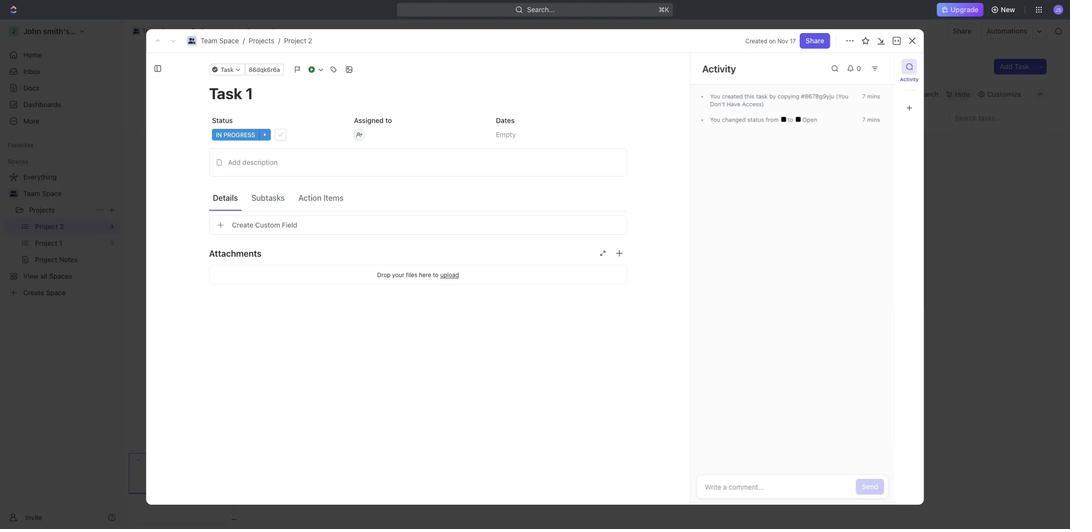 Task type: vqa. For each thing, say whether or not it's contained in the screenshot.
a
no



Task type: locate. For each thing, give the bounding box(es) containing it.
empty
[[496, 131, 516, 139]]

Search tasks... text field
[[949, 111, 1047, 125]]

project 2 link
[[235, 25, 278, 37], [284, 37, 312, 45]]

0 horizontal spatial project 2 link
[[235, 25, 278, 37]]

share down "upgrade" 'link' in the right top of the page
[[953, 27, 972, 35]]

add left description
[[228, 158, 241, 166]]

1 vertical spatial project
[[284, 37, 306, 45]]

don't
[[710, 101, 725, 107]]

send
[[862, 483, 879, 491]]

to left open
[[788, 116, 795, 123]]

1 you from the top
[[710, 93, 721, 100]]

2 horizontal spatial team space link
[[201, 37, 239, 45]]

2 vertical spatial space
[[42, 189, 62, 197]]

tree containing team space
[[4, 169, 120, 301]]

7 mins for changed status from
[[863, 116, 881, 123]]

mins
[[868, 93, 881, 100], [868, 116, 881, 123]]

1 vertical spatial mins
[[868, 116, 881, 123]]

0 horizontal spatial space
[[42, 189, 62, 197]]

project 2 up team space / projects / project 2
[[247, 27, 276, 35]]

activity up created
[[703, 63, 736, 74]]

in progress button
[[209, 126, 343, 143]]

⌘k
[[659, 6, 669, 14]]

2 vertical spatial projects
[[29, 206, 55, 214]]

to
[[788, 116, 795, 123], [386, 116, 392, 125], [433, 271, 439, 278]]

projects
[[201, 27, 226, 35], [249, 37, 274, 45], [29, 206, 55, 214]]

1 vertical spatial activity
[[900, 76, 919, 82]]

changed
[[722, 116, 746, 123]]

calendar
[[227, 90, 256, 98]]

1 vertical spatial share
[[806, 37, 825, 45]]

new
[[1001, 6, 1015, 14]]

team
[[142, 27, 159, 35], [201, 37, 218, 45], [23, 189, 40, 197]]

js button
[[1051, 2, 1067, 18]]

0 vertical spatial 7
[[863, 93, 866, 100]]

project
[[247, 27, 270, 35], [284, 37, 306, 45], [147, 58, 191, 74]]

created on nov 17
[[746, 37, 796, 44]]

inbox link
[[4, 64, 120, 79]]

0 vertical spatial user group image
[[133, 29, 139, 34]]

you up don't
[[710, 93, 721, 100]]

1 horizontal spatial project
[[247, 27, 270, 35]]

nov
[[778, 37, 789, 44]]

add up customize
[[1000, 62, 1013, 71]]

project 2 up list link
[[147, 58, 205, 74]]

custom
[[255, 221, 280, 229]]

1 horizontal spatial team
[[142, 27, 159, 35]]

2 you from the top
[[710, 116, 721, 123]]

0 vertical spatial add
[[1000, 62, 1013, 71]]

1 vertical spatial 7
[[863, 116, 866, 123]]

0 vertical spatial share
[[953, 27, 972, 35]]

status
[[748, 116, 765, 123]]

mins for changed status from
[[868, 116, 881, 123]]

dates
[[496, 116, 515, 125]]

created this task by copying
[[721, 93, 801, 100]]

list link
[[195, 88, 209, 101]]

user group image
[[10, 191, 17, 196]]

1 horizontal spatial team space
[[142, 27, 180, 35]]

to right assigned
[[386, 116, 392, 125]]

1 vertical spatial projects
[[249, 37, 274, 45]]

task up calendar link
[[221, 66, 234, 73]]

2 horizontal spatial team
[[201, 37, 218, 45]]

0 horizontal spatial team space
[[23, 189, 62, 197]]

2 horizontal spatial to
[[788, 116, 795, 123]]

activity inside task sidebar content section
[[703, 63, 736, 74]]

1 vertical spatial add
[[228, 158, 241, 166]]

open
[[801, 116, 818, 123]]

0 vertical spatial 2
[[272, 27, 276, 35]]

task sidebar navigation tab list
[[899, 59, 920, 116]]

activity inside task sidebar navigation tab list
[[900, 76, 919, 82]]

add description
[[228, 158, 278, 166]]

share button right the 17 on the right of page
[[800, 33, 830, 49]]

2
[[272, 27, 276, 35], [308, 37, 312, 45], [194, 58, 202, 74]]

0 horizontal spatial task
[[221, 66, 234, 73]]

1 horizontal spatial add
[[1000, 62, 1013, 71]]

1 horizontal spatial task
[[1015, 62, 1030, 71]]

add for add task
[[1000, 62, 1013, 71]]

sidebar navigation
[[0, 19, 124, 529]]

task
[[1015, 62, 1030, 71], [221, 66, 234, 73]]

projects link
[[189, 25, 229, 37], [249, 37, 274, 45], [29, 202, 92, 218]]

0 vertical spatial project
[[247, 27, 270, 35]]

docs link
[[4, 80, 120, 96]]

2 horizontal spatial projects link
[[249, 37, 274, 45]]

0 vertical spatial team
[[142, 27, 159, 35]]

in progress
[[216, 131, 255, 138]]

to right here
[[433, 271, 439, 278]]

0 horizontal spatial user group image
[[133, 29, 139, 34]]

1 horizontal spatial projects
[[201, 27, 226, 35]]

2 horizontal spatial project
[[284, 37, 306, 45]]

1 7 mins from the top
[[863, 93, 881, 100]]

share button
[[947, 23, 978, 39], [800, 33, 830, 49]]

0 horizontal spatial team space link
[[23, 186, 118, 201]]

0 horizontal spatial activity
[[703, 63, 736, 74]]

0
[[857, 64, 861, 72]]

0 vertical spatial you
[[710, 93, 721, 100]]

share for right the 'share' button
[[953, 27, 972, 35]]

1 horizontal spatial 2
[[272, 27, 276, 35]]

activity up search button
[[900, 76, 919, 82]]

customize
[[988, 90, 1022, 98]]

0 vertical spatial project 2
[[247, 27, 276, 35]]

0 horizontal spatial share
[[806, 37, 825, 45]]

space
[[161, 27, 180, 35], [219, 37, 239, 45], [42, 189, 62, 197]]

you down don't
[[710, 116, 721, 123]]

2 vertical spatial team
[[23, 189, 40, 197]]

2 7 from the top
[[863, 116, 866, 123]]

1 horizontal spatial activity
[[900, 76, 919, 82]]

1 vertical spatial user group image
[[188, 38, 196, 44]]

user group image
[[133, 29, 139, 34], [188, 38, 196, 44]]

closed
[[212, 115, 231, 121]]

you
[[710, 93, 721, 100], [710, 116, 721, 123]]

copying
[[778, 93, 800, 100]]

0 vertical spatial 7 mins
[[863, 93, 881, 100]]

0 vertical spatial space
[[161, 27, 180, 35]]

in
[[216, 131, 222, 138]]

2 horizontal spatial 2
[[308, 37, 312, 45]]

0 horizontal spatial project
[[147, 58, 191, 74]]

1 mins from the top
[[868, 93, 881, 100]]

tree
[[4, 169, 120, 301]]

2 vertical spatial 2
[[194, 58, 202, 74]]

1 vertical spatial team space
[[23, 189, 62, 197]]

2 7 mins from the top
[[863, 116, 881, 123]]

assigned to
[[354, 116, 392, 125]]

spaces
[[8, 158, 28, 165]]

7
[[863, 93, 866, 100], [863, 116, 866, 123]]

0 horizontal spatial projects
[[29, 206, 55, 214]]

1 vertical spatial you
[[710, 116, 721, 123]]

1 vertical spatial space
[[219, 37, 239, 45]]

2 horizontal spatial projects
[[249, 37, 274, 45]]

7 for changed status from
[[863, 116, 866, 123]]

to inside task sidebar content section
[[788, 116, 795, 123]]

1 horizontal spatial project 2 link
[[284, 37, 312, 45]]

1 horizontal spatial user group image
[[188, 38, 196, 44]]

0 horizontal spatial add
[[228, 158, 241, 166]]

1 horizontal spatial share
[[953, 27, 972, 35]]

tree inside "sidebar" navigation
[[4, 169, 120, 301]]

have
[[727, 101, 741, 107]]

share right the 17 on the right of page
[[806, 37, 825, 45]]

create custom field
[[232, 221, 297, 229]]

7 mins
[[863, 93, 881, 100], [863, 116, 881, 123]]

1 vertical spatial 7 mins
[[863, 116, 881, 123]]

1 horizontal spatial project 2
[[247, 27, 276, 35]]

1 horizontal spatial space
[[161, 27, 180, 35]]

activity
[[703, 63, 736, 74], [900, 76, 919, 82]]

0 vertical spatial mins
[[868, 93, 881, 100]]

show closed
[[196, 115, 231, 121]]

share button down "upgrade" 'link' in the right top of the page
[[947, 23, 978, 39]]

task up customize
[[1015, 62, 1030, 71]]

team space
[[142, 27, 180, 35], [23, 189, 62, 197]]

1 vertical spatial project 2
[[147, 58, 205, 74]]

search button
[[904, 88, 942, 101]]

team space link inside "sidebar" navigation
[[23, 186, 118, 201]]

1 7 from the top
[[863, 93, 866, 100]]

2 mins from the top
[[868, 116, 881, 123]]

0 horizontal spatial team
[[23, 189, 40, 197]]

here
[[419, 271, 431, 278]]

Edit task name text field
[[209, 84, 627, 103]]

1 vertical spatial 2
[[308, 37, 312, 45]]

js
[[1056, 7, 1062, 12]]

0 vertical spatial activity
[[703, 63, 736, 74]]

changed status from
[[721, 116, 781, 123]]



Task type: describe. For each thing, give the bounding box(es) containing it.
action items
[[299, 193, 344, 202]]

drop
[[377, 271, 391, 278]]

1 horizontal spatial share button
[[947, 23, 978, 39]]

home link
[[4, 47, 120, 63]]

description
[[242, 158, 278, 166]]

empty button
[[493, 126, 627, 143]]

your
[[392, 271, 404, 278]]

add description button
[[213, 155, 624, 170]]

create
[[232, 221, 253, 229]]

add for add description
[[228, 158, 241, 166]]

hide
[[955, 90, 970, 98]]

0 horizontal spatial share button
[[800, 33, 830, 49]]

dashboards link
[[4, 97, 120, 112]]

new button
[[988, 2, 1021, 18]]

team space inside tree
[[23, 189, 62, 197]]

search
[[916, 90, 939, 98]]

task inside button
[[1015, 62, 1030, 71]]

1 horizontal spatial to
[[433, 271, 439, 278]]

task
[[756, 93, 768, 100]]

upgrade link
[[937, 3, 984, 17]]

access)
[[742, 101, 764, 107]]

by
[[770, 93, 776, 100]]

show
[[196, 115, 211, 121]]

0 vertical spatial team space
[[142, 27, 180, 35]]

calendar link
[[225, 88, 256, 101]]

#8678g9yju
[[801, 93, 835, 100]]

upload button
[[441, 271, 459, 278]]

project 2 inside the project 2 link
[[247, 27, 276, 35]]

0 vertical spatial projects
[[201, 27, 226, 35]]

favorites
[[8, 142, 33, 148]]

#8678g9yju (you don't have access)
[[710, 93, 849, 107]]

drop your files here to upload
[[377, 271, 459, 278]]

progress
[[224, 131, 255, 138]]

action
[[299, 193, 322, 202]]

mins for created this task by copying
[[868, 93, 881, 100]]

home
[[23, 51, 42, 59]]

17
[[790, 37, 796, 44]]

send button
[[856, 479, 884, 495]]

automations button
[[982, 24, 1033, 38]]

docs
[[23, 84, 39, 92]]

dashboards
[[23, 100, 61, 108]]

task button
[[209, 64, 245, 75]]

attachments button
[[209, 242, 627, 265]]

customize button
[[975, 88, 1025, 101]]

list
[[197, 90, 209, 98]]

on
[[769, 37, 776, 44]]

items
[[324, 193, 344, 202]]

team space link for the right user group image
[[201, 37, 239, 45]]

you for changed status from
[[710, 116, 721, 123]]

add task button
[[994, 59, 1035, 74]]

subtasks
[[252, 193, 285, 202]]

search...
[[527, 6, 555, 14]]

subtasks button
[[248, 189, 289, 206]]

team inside "sidebar" navigation
[[23, 189, 40, 197]]

projects inside tree
[[29, 206, 55, 214]]

team space / projects / project 2
[[201, 37, 312, 45]]

0 horizontal spatial projects link
[[29, 202, 92, 218]]

2 vertical spatial project
[[147, 58, 191, 74]]

created
[[746, 37, 768, 44]]

status
[[212, 116, 233, 125]]

field
[[282, 221, 297, 229]]

0 horizontal spatial project 2
[[147, 58, 205, 74]]

favorites button
[[4, 139, 37, 151]]

from
[[766, 116, 779, 123]]

team space link for user group icon
[[23, 186, 118, 201]]

details button
[[209, 189, 242, 206]]

you for created this task by copying
[[710, 93, 721, 100]]

2 horizontal spatial space
[[219, 37, 239, 45]]

automations
[[987, 27, 1028, 35]]

hide button
[[944, 88, 973, 101]]

show closed button
[[183, 112, 235, 124]]

files
[[406, 271, 418, 278]]

add task
[[1000, 62, 1030, 71]]

action items button
[[295, 189, 348, 206]]

2 inside the project 2 link
[[272, 27, 276, 35]]

7 mins for created this task by copying
[[863, 93, 881, 100]]

invite
[[25, 514, 42, 522]]

attachments
[[209, 248, 262, 258]]

(you
[[836, 93, 849, 100]]

upload
[[441, 271, 459, 278]]

space inside tree
[[42, 189, 62, 197]]

1 horizontal spatial team space link
[[130, 25, 183, 37]]

task sidebar content section
[[688, 53, 895, 505]]

create custom field button
[[209, 215, 627, 235]]

0 horizontal spatial 2
[[194, 58, 202, 74]]

1 horizontal spatial projects link
[[189, 25, 229, 37]]

1 vertical spatial team
[[201, 37, 218, 45]]

inbox
[[23, 67, 40, 75]]

0 horizontal spatial to
[[386, 116, 392, 125]]

0 button
[[843, 61, 867, 76]]

details
[[213, 193, 238, 202]]

7 for created this task by copying
[[863, 93, 866, 100]]

share for left the 'share' button
[[806, 37, 825, 45]]

task inside dropdown button
[[221, 66, 234, 73]]

86dqk6r6a
[[249, 66, 280, 73]]

upgrade
[[951, 6, 979, 14]]

86dqk6r6a button
[[245, 64, 284, 75]]

created
[[722, 93, 743, 100]]

assigned
[[354, 116, 384, 125]]

this
[[745, 93, 755, 100]]



